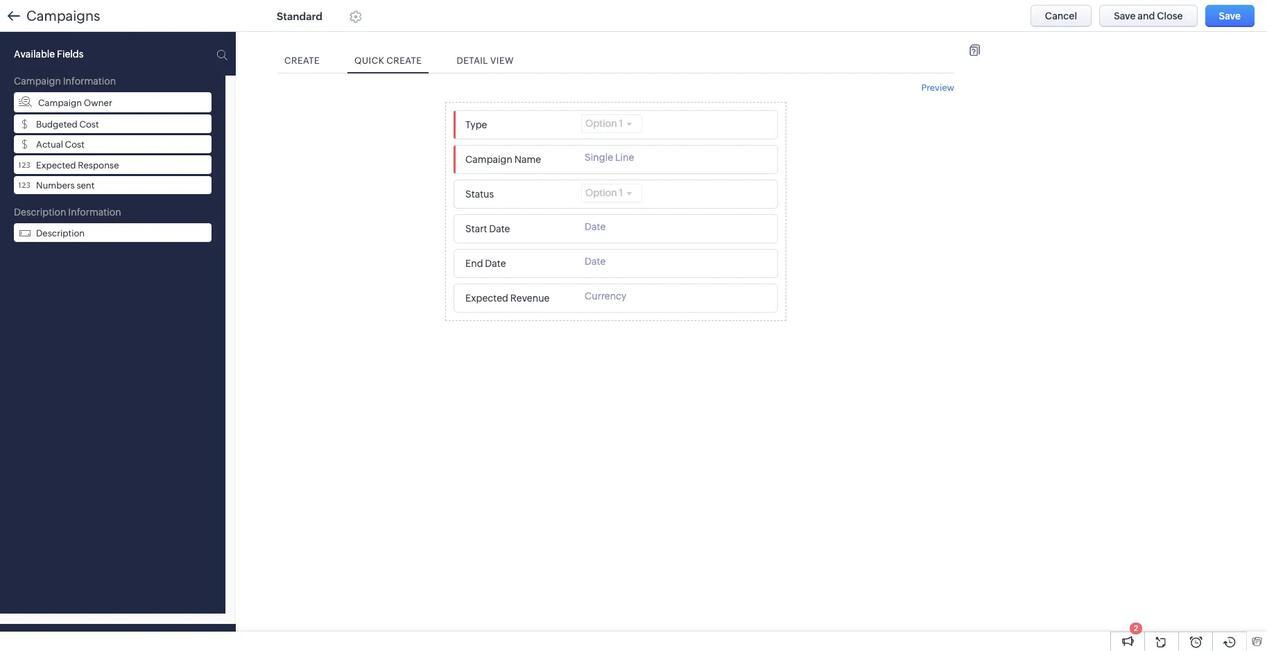 Task type: describe. For each thing, give the bounding box(es) containing it.
response
[[78, 160, 119, 171]]

campaigns
[[26, 8, 100, 24]]

budgeted cost
[[36, 119, 99, 129]]

actual cost
[[36, 140, 84, 150]]

owner
[[84, 97, 112, 108]]

create inside create link
[[284, 55, 320, 66]]

quick create
[[355, 55, 422, 66]]

numbers sent
[[36, 181, 95, 191]]

description for description
[[36, 228, 85, 239]]

2
[[1134, 624, 1138, 633]]

cost for budgeted cost
[[79, 119, 99, 129]]

campaign owner
[[38, 97, 112, 108]]



Task type: locate. For each thing, give the bounding box(es) containing it.
description down "numbers"
[[14, 207, 66, 218]]

create link
[[277, 49, 327, 73]]

preview
[[922, 83, 955, 93]]

detail view
[[457, 55, 514, 66]]

None button
[[1031, 5, 1092, 27], [1100, 5, 1198, 27], [1205, 5, 1255, 27], [1031, 5, 1092, 27], [1100, 5, 1198, 27], [1205, 5, 1255, 27]]

information up the owner
[[63, 76, 116, 87]]

sent
[[77, 181, 95, 191]]

1 horizontal spatial create
[[387, 55, 422, 66]]

quick
[[355, 55, 384, 66]]

expected response
[[36, 160, 119, 171]]

campaign information
[[14, 76, 116, 87]]

0 vertical spatial cost
[[79, 119, 99, 129]]

create inside "quick create" link
[[387, 55, 422, 66]]

standard
[[277, 10, 323, 22]]

campaign for campaign owner
[[38, 97, 82, 108]]

campaign for campaign information
[[14, 76, 61, 87]]

quick create link
[[348, 49, 429, 73]]

1 vertical spatial description
[[36, 228, 85, 239]]

actual
[[36, 140, 63, 150]]

create down standard
[[284, 55, 320, 66]]

information
[[63, 76, 116, 87], [68, 207, 121, 218]]

cost for actual cost
[[65, 140, 84, 150]]

description down description information
[[36, 228, 85, 239]]

description for description information
[[14, 207, 66, 218]]

available
[[14, 49, 55, 60]]

budgeted
[[36, 119, 78, 129]]

fields
[[57, 49, 83, 60]]

view
[[490, 55, 514, 66]]

information down sent
[[68, 207, 121, 218]]

0 vertical spatial campaign
[[14, 76, 61, 87]]

campaign down available at the top left
[[14, 76, 61, 87]]

description information
[[14, 207, 121, 218]]

description
[[14, 207, 66, 218], [36, 228, 85, 239]]

available fields
[[14, 49, 83, 60]]

0 vertical spatial description
[[14, 207, 66, 218]]

0 vertical spatial information
[[63, 76, 116, 87]]

0 horizontal spatial create
[[284, 55, 320, 66]]

campaign
[[14, 76, 61, 87], [38, 97, 82, 108]]

expected
[[36, 160, 76, 171]]

create
[[284, 55, 320, 66], [387, 55, 422, 66]]

campaign up budgeted
[[38, 97, 82, 108]]

1 vertical spatial cost
[[65, 140, 84, 150]]

information for description information
[[68, 207, 121, 218]]

numbers
[[36, 181, 75, 191]]

None field
[[461, 116, 574, 135], [461, 151, 574, 169], [461, 185, 574, 204], [461, 220, 574, 239], [461, 255, 574, 273], [461, 289, 574, 308], [461, 116, 574, 135], [461, 151, 574, 169], [461, 185, 574, 204], [461, 220, 574, 239], [461, 255, 574, 273], [461, 289, 574, 308]]

detail
[[457, 55, 488, 66]]

cost up expected response
[[65, 140, 84, 150]]

cost down the owner
[[79, 119, 99, 129]]

2 create from the left
[[387, 55, 422, 66]]

information for campaign information
[[63, 76, 116, 87]]

cost
[[79, 119, 99, 129], [65, 140, 84, 150]]

create right quick
[[387, 55, 422, 66]]

detail view link
[[450, 49, 521, 73]]

1 create from the left
[[284, 55, 320, 66]]

1 vertical spatial campaign
[[38, 97, 82, 108]]

1 vertical spatial information
[[68, 207, 121, 218]]



Task type: vqa. For each thing, say whether or not it's contained in the screenshot.
topmost The Information
yes



